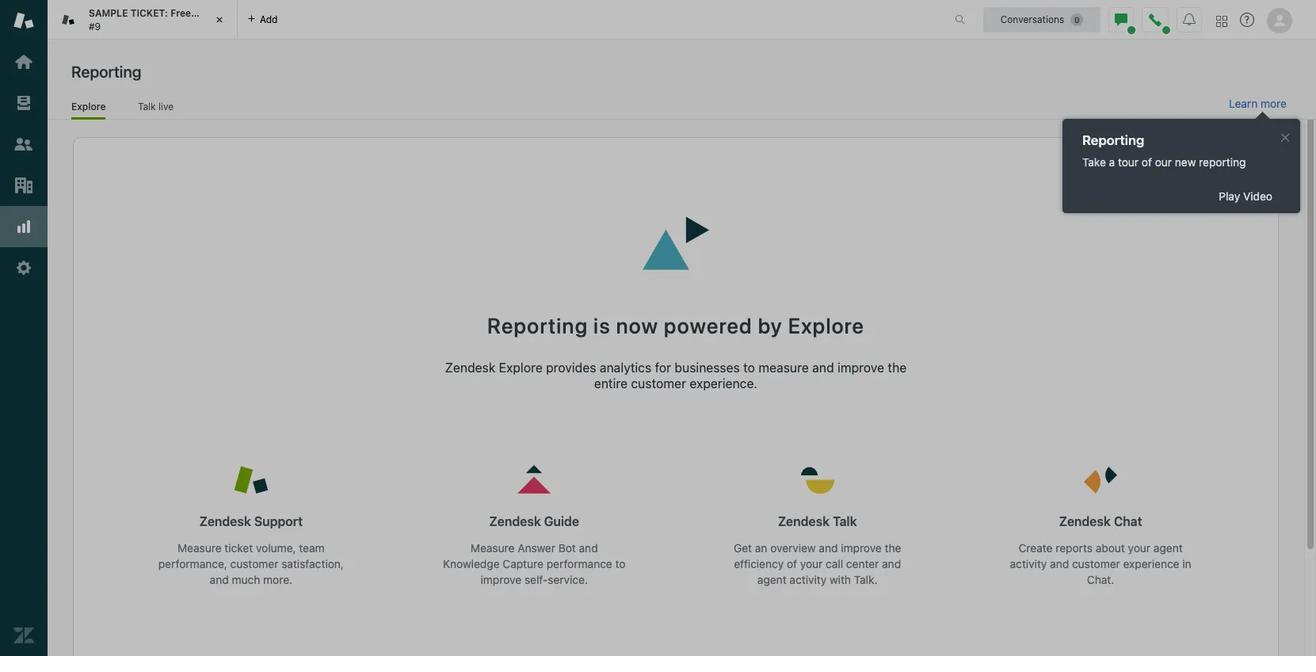 Task type: vqa. For each thing, say whether or not it's contained in the screenshot.
✕ link
yes



Task type: describe. For each thing, give the bounding box(es) containing it.
talk live
[[138, 100, 174, 112]]

zendesk for zendesk guide
[[489, 514, 541, 529]]

performance,
[[158, 557, 227, 571]]

ticket:
[[130, 7, 168, 19]]

customer inside zendesk explore provides analytics for businesses to measure and improve the entire customer experience.
[[631, 376, 686, 390]]

create reports about your agent activity and customer experience in chat.
[[1010, 541, 1191, 586]]

experience.
[[690, 376, 758, 390]]

activity inside get an overview and improve the efficiency of your call center and agent activity with talk.
[[790, 573, 827, 586]]

reporting
[[1199, 155, 1246, 169]]

agent inside get an overview and improve the efficiency of your call center and agent activity with talk.
[[757, 573, 787, 586]]

customer inside measure ticket volume, team performance, customer satisfaction, and much more.
[[230, 557, 278, 571]]

of inside reporting take a tour of our new reporting
[[1142, 155, 1152, 169]]

and inside zendesk explore provides analytics for businesses to measure and improve the entire customer experience.
[[812, 360, 834, 375]]

sample
[[89, 7, 128, 19]]

reporting for reporting is now powered by explore
[[487, 313, 588, 338]]

agent inside create reports about your agent activity and customer experience in chat.
[[1154, 541, 1183, 555]]

play video
[[1219, 189, 1273, 203]]

create
[[1019, 541, 1053, 555]]

tabs tab list
[[48, 0, 938, 40]]

live
[[158, 100, 174, 112]]

2 horizontal spatial explore
[[788, 313, 865, 338]]

experience
[[1123, 557, 1180, 571]]

1 vertical spatial talk
[[833, 514, 857, 529]]

zendesk talk
[[778, 514, 857, 529]]

performance
[[547, 557, 612, 571]]

zendesk image
[[13, 625, 34, 646]]

customers image
[[13, 134, 34, 155]]

conversations
[[1001, 13, 1064, 25]]

your inside get an overview and improve the efficiency of your call center and agent activity with talk.
[[800, 557, 823, 571]]

explore inside zendesk explore provides analytics for businesses to measure and improve the entire customer experience.
[[499, 360, 543, 375]]

video
[[1243, 189, 1273, 203]]

a
[[1109, 155, 1115, 169]]

improve inside measure answer bot and knowledge capture performance to improve self-service.
[[481, 573, 522, 586]]

the inside zendesk explore provides analytics for businesses to measure and improve the entire customer experience.
[[888, 360, 907, 375]]

measure answer bot and knowledge capture performance to improve self-service.
[[443, 541, 626, 586]]

main element
[[0, 0, 48, 656]]

to inside zendesk explore provides analytics for businesses to measure and improve the entire customer experience.
[[743, 360, 755, 375]]

entire
[[594, 376, 628, 390]]

✕
[[1281, 130, 1290, 144]]

get started image
[[13, 52, 34, 72]]

improve inside get an overview and improve the efficiency of your call center and agent activity with talk.
[[841, 541, 882, 555]]

more.
[[263, 573, 292, 586]]

businesses
[[675, 360, 740, 375]]

free
[[170, 7, 191, 19]]

repair
[[194, 7, 221, 19]]

talk live link
[[137, 100, 174, 117]]

play video button
[[1203, 188, 1288, 205]]

efficiency
[[734, 557, 784, 571]]

volume,
[[256, 541, 296, 555]]

more
[[1261, 97, 1287, 110]]

customer inside create reports about your agent activity and customer experience in chat.
[[1072, 557, 1120, 571]]

call
[[826, 557, 843, 571]]

self-
[[525, 573, 548, 586]]

zendesk explore provides analytics for businesses to measure and improve the entire customer experience.
[[445, 360, 907, 390]]

is
[[593, 313, 611, 338]]

and right center
[[882, 557, 901, 571]]

of inside get an overview and improve the efficiency of your call center and agent activity with talk.
[[787, 557, 797, 571]]

chat
[[1114, 514, 1142, 529]]

zendesk chat
[[1059, 514, 1142, 529]]

tab containing sample ticket: free repair
[[48, 0, 238, 40]]



Task type: locate. For each thing, give the bounding box(es) containing it.
your inside create reports about your agent activity and customer experience in chat.
[[1128, 541, 1151, 555]]

measure ticket volume, team performance, customer satisfaction, and much more.
[[158, 541, 344, 586]]

✕ link
[[1281, 130, 1290, 145]]

1 vertical spatial to
[[615, 557, 626, 571]]

reporting is now powered by explore
[[487, 313, 865, 338]]

explore
[[71, 100, 106, 112], [788, 313, 865, 338], [499, 360, 543, 375]]

the inside get an overview and improve the efficiency of your call center and agent activity with talk.
[[885, 541, 901, 555]]

agent
[[1154, 541, 1183, 555], [757, 573, 787, 586]]

1 horizontal spatial activity
[[1010, 557, 1047, 571]]

provides
[[546, 360, 596, 375]]

to up experience.
[[743, 360, 755, 375]]

measure up knowledge
[[471, 541, 515, 555]]

0 horizontal spatial talk
[[138, 100, 156, 112]]

new
[[1175, 155, 1196, 169]]

1 horizontal spatial agent
[[1154, 541, 1183, 555]]

talk up 'call'
[[833, 514, 857, 529]]

our
[[1155, 155, 1172, 169]]

zendesk for zendesk support
[[199, 514, 251, 529]]

close image
[[212, 12, 227, 28]]

2 vertical spatial explore
[[499, 360, 543, 375]]

guide
[[544, 514, 579, 529]]

about
[[1096, 541, 1125, 555]]

0 horizontal spatial your
[[800, 557, 823, 571]]

and right measure
[[812, 360, 834, 375]]

talk left live
[[138, 100, 156, 112]]

customer down for
[[631, 376, 686, 390]]

chat.
[[1087, 573, 1114, 586]]

measure for zendesk support
[[178, 541, 222, 555]]

1 vertical spatial explore
[[788, 313, 865, 338]]

activity
[[1010, 557, 1047, 571], [790, 573, 827, 586]]

center
[[846, 557, 879, 571]]

measure up performance, at the bottom of page
[[178, 541, 222, 555]]

reporting image
[[13, 216, 34, 237]]

measure inside measure answer bot and knowledge capture performance to improve self-service.
[[471, 541, 515, 555]]

conversations button
[[983, 7, 1101, 32]]

0 vertical spatial activity
[[1010, 557, 1047, 571]]

reporting for reporting take a tour of our new reporting
[[1082, 132, 1144, 148]]

reports
[[1056, 541, 1093, 555]]

1 horizontal spatial explore
[[499, 360, 543, 375]]

1 vertical spatial activity
[[790, 573, 827, 586]]

explore link
[[71, 100, 106, 120]]

customer
[[631, 376, 686, 390], [230, 557, 278, 571], [1072, 557, 1120, 571]]

0 vertical spatial your
[[1128, 541, 1151, 555]]

much
[[232, 573, 260, 586]]

0 horizontal spatial customer
[[230, 557, 278, 571]]

reporting up a
[[1082, 132, 1144, 148]]

0 vertical spatial reporting
[[71, 63, 141, 81]]

ticket
[[225, 541, 253, 555]]

1 measure from the left
[[178, 541, 222, 555]]

improve inside zendesk explore provides analytics for businesses to measure and improve the entire customer experience.
[[838, 360, 884, 375]]

1 vertical spatial agent
[[757, 573, 787, 586]]

1 horizontal spatial talk
[[833, 514, 857, 529]]

views image
[[13, 93, 34, 113]]

zendesk inside zendesk explore provides analytics for businesses to measure and improve the entire customer experience.
[[445, 360, 496, 375]]

zendesk support
[[199, 514, 303, 529]]

analytics
[[600, 360, 652, 375]]

of
[[1142, 155, 1152, 169], [787, 557, 797, 571]]

satisfaction,
[[281, 557, 344, 571]]

take
[[1082, 155, 1106, 169]]

0 horizontal spatial measure
[[178, 541, 222, 555]]

and inside measure ticket volume, team performance, customer satisfaction, and much more.
[[210, 573, 229, 586]]

bot
[[558, 541, 576, 555]]

customer up chat.
[[1072, 557, 1120, 571]]

reporting take a tour of our new reporting
[[1082, 132, 1246, 169]]

1 vertical spatial your
[[800, 557, 823, 571]]

capture
[[503, 557, 544, 571]]

overview
[[770, 541, 816, 555]]

measure for zendesk guide
[[471, 541, 515, 555]]

activity down 'call'
[[790, 573, 827, 586]]

your up experience
[[1128, 541, 1151, 555]]

2 measure from the left
[[471, 541, 515, 555]]

1 horizontal spatial customer
[[631, 376, 686, 390]]

to
[[743, 360, 755, 375], [615, 557, 626, 571]]

0 horizontal spatial activity
[[790, 573, 827, 586]]

reporting up explore link
[[71, 63, 141, 81]]

with
[[830, 573, 851, 586]]

0 horizontal spatial explore
[[71, 100, 106, 112]]

0 vertical spatial agent
[[1154, 541, 1183, 555]]

1 horizontal spatial of
[[1142, 155, 1152, 169]]

get an overview and improve the efficiency of your call center and agent activity with talk.
[[734, 541, 901, 586]]

agent down efficiency
[[757, 573, 787, 586]]

activity inside create reports about your agent activity and customer experience in chat.
[[1010, 557, 1047, 571]]

for
[[655, 360, 671, 375]]

zendesk for zendesk chat
[[1059, 514, 1111, 529]]

play
[[1219, 189, 1240, 203]]

0 horizontal spatial to
[[615, 557, 626, 571]]

and down reports
[[1050, 557, 1069, 571]]

an
[[755, 541, 767, 555]]

zendesk for zendesk explore provides analytics for businesses to measure and improve the entire customer experience.
[[445, 360, 496, 375]]

zendesk support image
[[13, 10, 34, 31]]

support
[[254, 514, 303, 529]]

tab
[[48, 0, 238, 40]]

0 vertical spatial of
[[1142, 155, 1152, 169]]

talk
[[138, 100, 156, 112], [833, 514, 857, 529]]

explore right by on the right of page
[[788, 313, 865, 338]]

admin image
[[13, 258, 34, 278]]

of down overview
[[787, 557, 797, 571]]

measure
[[178, 541, 222, 555], [471, 541, 515, 555]]

team
[[299, 541, 325, 555]]

improve up center
[[841, 541, 882, 555]]

1 horizontal spatial measure
[[471, 541, 515, 555]]

0 vertical spatial explore
[[71, 100, 106, 112]]

service.
[[548, 573, 588, 586]]

reporting
[[71, 63, 141, 81], [1082, 132, 1144, 148], [487, 313, 588, 338]]

zendesk products image
[[1216, 15, 1227, 27]]

your left 'call'
[[800, 557, 823, 571]]

explore right views icon
[[71, 100, 106, 112]]

organizations image
[[13, 175, 34, 196]]

1 vertical spatial improve
[[841, 541, 882, 555]]

and inside measure answer bot and knowledge capture performance to improve self-service.
[[579, 541, 598, 555]]

get
[[734, 541, 752, 555]]

in
[[1183, 557, 1191, 571]]

0 vertical spatial improve
[[838, 360, 884, 375]]

0 vertical spatial the
[[888, 360, 907, 375]]

now
[[616, 313, 659, 338]]

of left our
[[1142, 155, 1152, 169]]

learn
[[1229, 97, 1258, 110]]

zendesk guide
[[489, 514, 579, 529]]

powered
[[664, 313, 753, 338]]

to inside measure answer bot and knowledge capture performance to improve self-service.
[[615, 557, 626, 571]]

zendesk
[[445, 360, 496, 375], [199, 514, 251, 529], [489, 514, 541, 529], [778, 514, 830, 529], [1059, 514, 1111, 529]]

by
[[758, 313, 783, 338]]

2 vertical spatial reporting
[[487, 313, 588, 338]]

zendesk for zendesk talk
[[778, 514, 830, 529]]

your
[[1128, 541, 1151, 555], [800, 557, 823, 571]]

and up performance
[[579, 541, 598, 555]]

reporting for reporting
[[71, 63, 141, 81]]

tour
[[1118, 155, 1139, 169]]

improve right measure
[[838, 360, 884, 375]]

the
[[888, 360, 907, 375], [885, 541, 901, 555]]

1 vertical spatial the
[[885, 541, 901, 555]]

0 horizontal spatial agent
[[757, 573, 787, 586]]

talk.
[[854, 573, 878, 586]]

1 vertical spatial of
[[787, 557, 797, 571]]

2 vertical spatial improve
[[481, 573, 522, 586]]

1 horizontal spatial your
[[1128, 541, 1151, 555]]

reporting inside reporting take a tour of our new reporting
[[1082, 132, 1144, 148]]

to right performance
[[615, 557, 626, 571]]

answer
[[518, 541, 555, 555]]

2 horizontal spatial reporting
[[1082, 132, 1144, 148]]

improve down capture
[[481, 573, 522, 586]]

and up 'call'
[[819, 541, 838, 555]]

and
[[812, 360, 834, 375], [579, 541, 598, 555], [819, 541, 838, 555], [882, 557, 901, 571], [1050, 557, 1069, 571], [210, 573, 229, 586]]

0 vertical spatial to
[[743, 360, 755, 375]]

measure inside measure ticket volume, team performance, customer satisfaction, and much more.
[[178, 541, 222, 555]]

improve
[[838, 360, 884, 375], [841, 541, 882, 555], [481, 573, 522, 586]]

knowledge
[[443, 557, 500, 571]]

0 horizontal spatial of
[[787, 557, 797, 571]]

customer up much
[[230, 557, 278, 571]]

and inside create reports about your agent activity and customer experience in chat.
[[1050, 557, 1069, 571]]

learn more link
[[1229, 97, 1287, 111]]

measure
[[759, 360, 809, 375]]

0 horizontal spatial reporting
[[71, 63, 141, 81]]

reporting up provides at the left bottom of page
[[487, 313, 588, 338]]

2 horizontal spatial customer
[[1072, 557, 1120, 571]]

activity down the "create"
[[1010, 557, 1047, 571]]

#9
[[89, 20, 101, 32]]

and left much
[[210, 573, 229, 586]]

1 vertical spatial reporting
[[1082, 132, 1144, 148]]

1 horizontal spatial to
[[743, 360, 755, 375]]

agent up experience
[[1154, 541, 1183, 555]]

get help image
[[1240, 13, 1254, 27]]

1 horizontal spatial reporting
[[487, 313, 588, 338]]

explore left provides at the left bottom of page
[[499, 360, 543, 375]]

learn more
[[1229, 97, 1287, 110]]

sample ticket: free repair #9
[[89, 7, 221, 32]]

0 vertical spatial talk
[[138, 100, 156, 112]]



